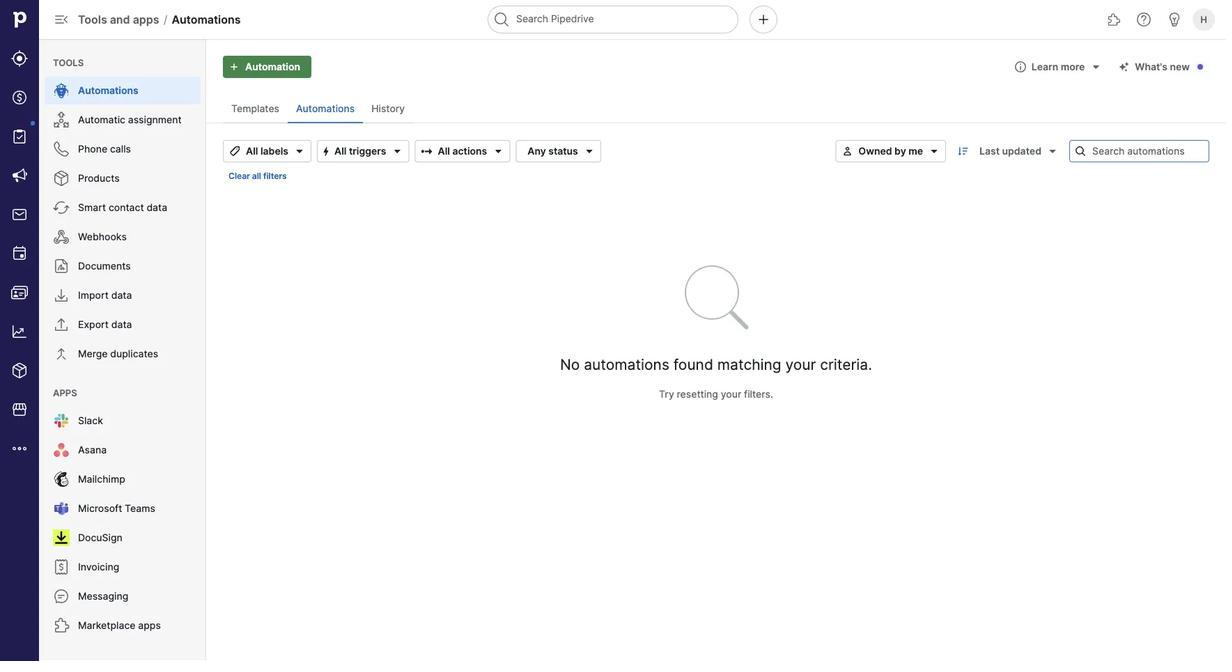 Task type: vqa. For each thing, say whether or not it's contained in the screenshot.
What's new 'button'
yes



Task type: locate. For each thing, give the bounding box(es) containing it.
products link
[[45, 165, 201, 192]]

docusign
[[78, 532, 123, 544]]

contacts image
[[11, 284, 28, 301]]

color primary image right me
[[929, 146, 940, 157]]

color undefined image down apps
[[53, 413, 70, 429]]

color undefined image right deals image
[[53, 82, 70, 99]]

color primary image right updated
[[1045, 146, 1062, 157]]

color undefined image for asana
[[53, 442, 70, 459]]

mailchimp
[[78, 474, 125, 485]]

menu toggle image
[[53, 11, 70, 28]]

color primary image left owned
[[842, 146, 853, 157]]

1 horizontal spatial automations
[[172, 13, 241, 26]]

updated
[[1003, 145, 1042, 157]]

marketplace image
[[11, 402, 28, 418]]

2 color undefined image from the top
[[53, 229, 70, 245]]

color primary image inside all triggers button
[[389, 143, 406, 160]]

sales assistant image
[[1167, 11, 1184, 28]]

6 color undefined image from the top
[[53, 559, 70, 576]]

color undefined image left the asana
[[53, 442, 70, 459]]

all left labels
[[246, 145, 258, 157]]

color undefined image left docusign
[[53, 530, 70, 546]]

1 horizontal spatial all
[[335, 145, 347, 157]]

color primary image right labels
[[291, 146, 308, 157]]

color undefined image left marketplace
[[53, 618, 70, 634]]

color primary image
[[490, 143, 507, 160], [419, 146, 435, 157], [929, 146, 940, 157], [1076, 146, 1087, 157]]

data right import
[[111, 290, 132, 301]]

all left the triggers
[[335, 145, 347, 157]]

color undefined image for phone calls
[[53, 141, 70, 158]]

products image
[[11, 362, 28, 379]]

owned by me button
[[836, 140, 947, 162]]

2 horizontal spatial automations
[[296, 103, 355, 115]]

messaging link
[[45, 583, 201, 611]]

color undefined image inside asana link
[[53, 442, 70, 459]]

color undefined image inside automations link
[[53, 82, 70, 99]]

3 all from the left
[[438, 145, 450, 157]]

clear
[[229, 171, 250, 181]]

automations inside automations link
[[78, 85, 139, 97]]

2 vertical spatial automations
[[296, 103, 355, 115]]

1 horizontal spatial your
[[786, 356, 817, 373]]

color primary image right updated
[[1076, 146, 1087, 157]]

your left criteria.
[[786, 356, 817, 373]]

color undefined image left "phone"
[[53, 141, 70, 158]]

color undefined image for export data
[[53, 316, 70, 333]]

all for all labels
[[246, 145, 258, 157]]

color undefined image for invoicing
[[53, 559, 70, 576]]

phone
[[78, 143, 107, 155]]

insights image
[[11, 323, 28, 340]]

color undefined image for smart contact data
[[53, 199, 70, 216]]

import data
[[78, 290, 132, 301]]

color undefined image inside products link
[[53, 170, 70, 187]]

color undefined image left webhooks
[[53, 229, 70, 245]]

more
[[1061, 61, 1086, 73]]

tools inside "menu"
[[53, 57, 84, 68]]

color undefined image for slack
[[53, 413, 70, 429]]

2 vertical spatial data
[[111, 319, 132, 331]]

color primary image right more
[[1088, 61, 1105, 72]]

color undefined image inside docusign link
[[53, 530, 70, 546]]

tools for tools and apps / automations
[[78, 13, 107, 26]]

color undefined image inside mailchimp link
[[53, 471, 70, 488]]

color undefined image for messaging
[[53, 588, 70, 605]]

webhooks
[[78, 231, 127, 243]]

color undefined image inside slack link
[[53, 413, 70, 429]]

color undefined image left products
[[53, 170, 70, 187]]

menu
[[0, 0, 39, 661], [39, 39, 206, 661]]

1 vertical spatial tools
[[53, 57, 84, 68]]

color undefined image inside marketplace apps link
[[53, 618, 70, 634]]

filters
[[263, 171, 287, 181]]

color undefined image left smart
[[53, 199, 70, 216]]

4 color undefined image from the top
[[53, 346, 70, 362]]

found
[[674, 356, 714, 373]]

import data link
[[45, 282, 201, 309]]

color undefined image inside automatic assignment link
[[53, 112, 70, 128]]

messaging
[[78, 591, 128, 603]]

color undefined image left export
[[53, 316, 70, 333]]

color undefined image left import
[[53, 287, 70, 304]]

no automations found matching your criteria.
[[560, 356, 873, 373]]

automations up all triggers
[[296, 103, 355, 115]]

automations menu item
[[39, 77, 206, 105]]

0 horizontal spatial all
[[246, 145, 258, 157]]

webhooks link
[[45, 223, 201, 251]]

color undefined image inside the webhooks link
[[53, 229, 70, 245]]

automations right /
[[172, 13, 241, 26]]

try resetting your filters.
[[659, 388, 774, 400]]

7 color undefined image from the top
[[53, 588, 70, 605]]

try
[[659, 388, 675, 400]]

last updated button
[[975, 140, 1064, 162]]

color undefined image for automatic assignment
[[53, 112, 70, 128]]

color primary image right status
[[581, 146, 598, 157]]

color undefined image
[[53, 82, 70, 99], [53, 229, 70, 245], [53, 287, 70, 304], [53, 346, 70, 362], [53, 442, 70, 459], [53, 559, 70, 576], [53, 588, 70, 605]]

menu containing automations
[[39, 39, 206, 661]]

me
[[909, 145, 924, 157]]

apps left /
[[133, 13, 159, 26]]

h button
[[1191, 6, 1218, 33]]

color undefined image inside merge duplicates link
[[53, 346, 70, 362]]

color undefined image for docusign
[[53, 530, 70, 546]]

tools down menu toggle "icon"
[[53, 57, 84, 68]]

color undefined image for products
[[53, 170, 70, 187]]

any status button
[[516, 140, 601, 162]]

color undefined image for marketplace apps
[[53, 618, 70, 634]]

what's
[[1136, 61, 1168, 73]]

last
[[980, 145, 1000, 157]]

by
[[895, 145, 907, 157]]

asana link
[[45, 436, 201, 464]]

color undefined image inside smart contact data link
[[53, 199, 70, 216]]

color undefined image left mailchimp
[[53, 471, 70, 488]]

all for all actions
[[438, 145, 450, 157]]

1 vertical spatial automations
[[78, 85, 139, 97]]

color undefined image inside 'import data' link
[[53, 287, 70, 304]]

all left actions
[[438, 145, 450, 157]]

color undefined image inside invoicing 'link'
[[53, 559, 70, 576]]

all
[[246, 145, 258, 157], [335, 145, 347, 157], [438, 145, 450, 157]]

data right export
[[111, 319, 132, 331]]

teams
[[125, 503, 155, 515]]

color undefined image for documents
[[53, 258, 70, 275]]

color undefined image for merge duplicates
[[53, 346, 70, 362]]

merge duplicates link
[[45, 340, 201, 368]]

smart contact data
[[78, 202, 167, 214]]

data right contact
[[147, 202, 167, 214]]

asana
[[78, 444, 107, 456]]

1 vertical spatial data
[[111, 290, 132, 301]]

color undefined image left merge
[[53, 346, 70, 362]]

color primary image left what's at top right
[[1116, 61, 1133, 72]]

2 all from the left
[[335, 145, 347, 157]]

color undefined image left documents
[[53, 258, 70, 275]]

automations
[[584, 356, 670, 373]]

apps down messaging link
[[138, 620, 161, 632]]

what's new button
[[1113, 56, 1210, 78]]

clear all filters
[[229, 171, 287, 181]]

invoicing
[[78, 561, 119, 573]]

5 color undefined image from the top
[[53, 442, 70, 459]]

any
[[528, 145, 546, 157]]

2 horizontal spatial all
[[438, 145, 450, 157]]

color undefined image inside messaging link
[[53, 588, 70, 605]]

automations up 'automatic'
[[78, 85, 139, 97]]

3 color undefined image from the top
[[53, 287, 70, 304]]

color primary image inside 'last updated' button
[[1045, 146, 1062, 157]]

tools left and
[[78, 13, 107, 26]]

color undefined image inside phone calls link
[[53, 141, 70, 158]]

your left filters.
[[721, 388, 742, 400]]

0 vertical spatial data
[[147, 202, 167, 214]]

data
[[147, 202, 167, 214], [111, 290, 132, 301], [111, 319, 132, 331]]

color undefined image for import data
[[53, 287, 70, 304]]

activities image
[[11, 245, 28, 262]]

marketplace apps
[[78, 620, 161, 632]]

color undefined image left the microsoft in the bottom left of the page
[[53, 500, 70, 517]]

duplicates
[[110, 348, 158, 360]]

export
[[78, 319, 109, 331]]

labels
[[261, 145, 289, 157]]

1 color undefined image from the top
[[53, 82, 70, 99]]

1 vertical spatial your
[[721, 388, 742, 400]]

actions
[[453, 145, 487, 157]]

automations
[[172, 13, 241, 26], [78, 85, 139, 97], [296, 103, 355, 115]]

color undefined image left 'automatic'
[[53, 112, 70, 128]]

smart contact data link
[[45, 194, 201, 222]]

color primary image inside what's new button
[[1116, 61, 1133, 72]]

color undefined image inside the export data link
[[53, 316, 70, 333]]

1 all from the left
[[246, 145, 258, 157]]

all triggers
[[335, 145, 387, 157]]

0 horizontal spatial automations
[[78, 85, 139, 97]]

0 vertical spatial apps
[[133, 13, 159, 26]]

0 vertical spatial tools
[[78, 13, 107, 26]]

smart
[[78, 202, 106, 214]]

color undefined image inside microsoft teams link
[[53, 500, 70, 517]]

microsoft teams
[[78, 503, 155, 515]]

color primary image right the triggers
[[389, 143, 406, 160]]

color primary image
[[1013, 61, 1029, 72], [1088, 61, 1105, 72], [1116, 61, 1133, 72], [389, 143, 406, 160], [227, 146, 243, 157], [291, 146, 308, 157], [581, 146, 598, 157], [842, 146, 853, 157], [1045, 146, 1062, 157]]

leads image
[[11, 50, 28, 67]]

all actions button
[[415, 140, 510, 162]]

apps
[[133, 13, 159, 26], [138, 620, 161, 632]]

color undefined image left invoicing
[[53, 559, 70, 576]]

color undefined image
[[53, 112, 70, 128], [11, 128, 28, 145], [53, 141, 70, 158], [53, 170, 70, 187], [53, 199, 70, 216], [53, 258, 70, 275], [53, 316, 70, 333], [53, 413, 70, 429], [53, 471, 70, 488], [53, 500, 70, 517], [53, 530, 70, 546], [53, 618, 70, 634]]

no
[[560, 356, 580, 373]]

color undefined image left messaging in the bottom of the page
[[53, 588, 70, 605]]

color undefined image inside documents link
[[53, 258, 70, 275]]

merge duplicates
[[78, 348, 158, 360]]



Task type: describe. For each thing, give the bounding box(es) containing it.
learn
[[1032, 61, 1059, 73]]

microsoft
[[78, 503, 122, 515]]

campaigns image
[[11, 167, 28, 184]]

color undefined image for webhooks
[[53, 229, 70, 245]]

matching
[[718, 356, 782, 373]]

0 vertical spatial automations
[[172, 13, 241, 26]]

what's new
[[1136, 61, 1191, 73]]

assignment
[[128, 114, 182, 126]]

home image
[[9, 9, 30, 30]]

learn more button
[[1010, 56, 1108, 78]]

Owned by me field
[[836, 140, 947, 162]]

quick help image
[[1136, 11, 1153, 28]]

history
[[372, 103, 405, 115]]

owned
[[859, 145, 893, 157]]

owned by me
[[859, 145, 924, 157]]

learn more
[[1032, 61, 1086, 73]]

0 vertical spatial your
[[786, 356, 817, 373]]

docusign link
[[45, 524, 201, 552]]

templates
[[231, 103, 280, 115]]

last updated
[[980, 145, 1042, 157]]

documents link
[[45, 252, 201, 280]]

phone calls link
[[45, 135, 201, 163]]

criteria.
[[821, 356, 873, 373]]

all labels button
[[223, 140, 312, 162]]

color undefined image for automations
[[53, 82, 70, 99]]

slack
[[78, 415, 103, 427]]

clear all filters button
[[223, 168, 293, 185]]

calls
[[110, 143, 131, 155]]

and
[[110, 13, 130, 26]]

filters.
[[745, 388, 774, 400]]

automatic assignment
[[78, 114, 182, 126]]

export data
[[78, 319, 132, 331]]

automation button
[[223, 56, 312, 78]]

import
[[78, 290, 109, 301]]

products
[[78, 173, 120, 184]]

marketplace apps link
[[45, 612, 201, 640]]

merge
[[78, 348, 108, 360]]

contact
[[109, 202, 144, 214]]

export data link
[[45, 311, 201, 339]]

automatic assignment link
[[45, 106, 201, 134]]

h
[[1201, 14, 1208, 25]]

color primary image left learn in the top right of the page
[[1013, 61, 1029, 72]]

all actions
[[438, 145, 487, 157]]

triggers
[[349, 145, 387, 157]]

automations link
[[45, 77, 201, 105]]

new
[[1171, 61, 1191, 73]]

all triggers button
[[317, 140, 410, 162]]

color primary image inside owned by me popup button
[[842, 146, 853, 157]]

1 vertical spatial apps
[[138, 620, 161, 632]]

/
[[164, 13, 168, 26]]

all for all triggers
[[335, 145, 347, 157]]

color primary image inside owned by me popup button
[[929, 146, 940, 157]]

color primary image right actions
[[490, 143, 507, 160]]

color primary image left all actions
[[419, 146, 435, 157]]

Search automations text field
[[1070, 140, 1210, 162]]

color undefined image for microsoft teams
[[53, 500, 70, 517]]

all
[[252, 171, 261, 181]]

data for export data
[[111, 319, 132, 331]]

any status
[[528, 145, 578, 157]]

marketplace
[[78, 620, 136, 632]]

color primary image up clear
[[227, 146, 243, 157]]

Search Pipedrive field
[[488, 6, 739, 33]]

phone calls
[[78, 143, 131, 155]]

slack link
[[45, 407, 201, 435]]

color undefined image up campaigns "image"
[[11, 128, 28, 145]]

color undefined image for mailchimp
[[53, 471, 70, 488]]

data for import data
[[111, 290, 132, 301]]

deals image
[[11, 89, 28, 106]]

automation
[[245, 61, 300, 73]]

sales inbox image
[[11, 206, 28, 223]]

more image
[[11, 441, 28, 457]]

quick add image
[[756, 11, 772, 28]]

resetting
[[677, 388, 719, 400]]

tools for tools
[[53, 57, 84, 68]]

automatic
[[78, 114, 125, 126]]

all labels
[[246, 145, 289, 157]]

mailchimp link
[[45, 466, 201, 494]]

apps
[[53, 388, 77, 398]]

microsoft teams link
[[45, 495, 201, 523]]

tools and apps / automations
[[78, 13, 241, 26]]

documents
[[78, 260, 131, 272]]

status
[[549, 145, 578, 157]]

invoicing link
[[45, 553, 201, 581]]

color primary inverted image
[[226, 61, 243, 72]]

0 horizontal spatial your
[[721, 388, 742, 400]]

color primary image inside the any status button
[[581, 146, 598, 157]]



